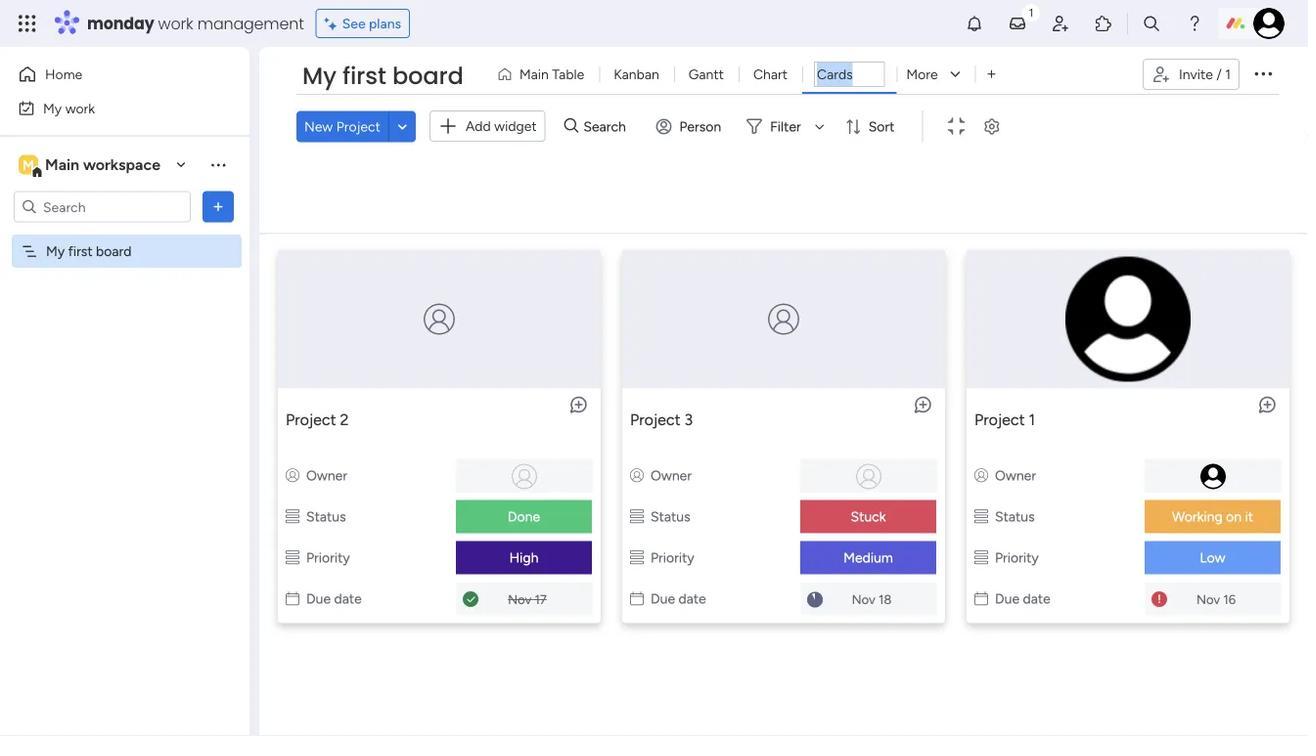 Task type: describe. For each thing, give the bounding box(es) containing it.
/
[[1217, 66, 1222, 83]]

first inside 'list box'
[[68, 243, 93, 260]]

workspace
[[83, 156, 161, 174]]

1 vertical spatial options image
[[208, 197, 228, 217]]

main for main table
[[519, 66, 549, 83]]

card cover image image for project 2
[[424, 304, 455, 335]]

see plans
[[342, 15, 401, 32]]

management
[[197, 12, 304, 34]]

chart
[[753, 66, 788, 83]]

widget
[[494, 118, 537, 135]]

new
[[304, 118, 333, 135]]

date for 3
[[679, 591, 706, 608]]

more button
[[897, 59, 975, 90]]

help image
[[1185, 14, 1205, 33]]

project for project 3
[[630, 411, 681, 430]]

1 horizontal spatial options image
[[1252, 61, 1275, 85]]

kanban
[[614, 66, 659, 83]]

project 3
[[630, 411, 693, 430]]

v2 calendar view small outline image for project 1
[[975, 591, 988, 608]]

3
[[685, 411, 693, 430]]

add widget button
[[429, 111, 546, 142]]

chart button
[[739, 59, 802, 90]]

person
[[680, 118, 721, 135]]

gantt button
[[674, 59, 739, 90]]

due date for 1
[[995, 591, 1051, 608]]

my work
[[43, 100, 95, 116]]

more
[[907, 66, 938, 83]]

owner for 1
[[995, 468, 1036, 484]]

apps image
[[1094, 14, 1114, 33]]

1 image
[[1023, 1, 1040, 23]]

v2 search image
[[564, 115, 579, 137]]

work for monday
[[158, 12, 193, 34]]

workspace selection element
[[19, 153, 163, 179]]

see plans button
[[316, 9, 410, 38]]

person button
[[648, 111, 733, 142]]

nov for project 2
[[508, 593, 532, 608]]

new project button
[[297, 111, 388, 142]]

main table button
[[489, 59, 599, 90]]

v2 status outline image for project 2
[[286, 550, 299, 567]]

1 inside 'row group'
[[1029, 411, 1036, 430]]

status for 1
[[995, 509, 1035, 526]]

sort
[[869, 118, 895, 135]]

owner for 3
[[651, 468, 692, 484]]

filter
[[770, 118, 801, 135]]

due for 3
[[651, 591, 675, 608]]

add
[[466, 118, 491, 135]]

v2 calendar view small outline image for project 3
[[630, 591, 644, 608]]

16
[[1224, 593, 1236, 608]]

john smith image
[[1254, 8, 1285, 39]]

see
[[342, 15, 366, 32]]

date for 1
[[1023, 591, 1051, 608]]

filter button
[[739, 111, 832, 142]]

2
[[340, 411, 349, 430]]

it
[[1245, 509, 1254, 526]]

main workspace
[[45, 156, 161, 174]]

workspace image
[[19, 154, 38, 176]]

date for 2
[[334, 591, 362, 608]]

new project
[[304, 118, 381, 135]]

inbox image
[[1008, 14, 1028, 33]]

due date for 2
[[306, 591, 362, 608]]

dapulse person column image for project 3
[[630, 468, 644, 484]]

project inside the 'new project' 'button'
[[336, 118, 381, 135]]

due for 2
[[306, 591, 331, 608]]

priority for 1
[[995, 550, 1039, 567]]

high
[[509, 550, 539, 567]]

invite / 1
[[1179, 66, 1231, 83]]

sort button
[[837, 111, 907, 142]]

dapulse person column image
[[975, 468, 988, 484]]

monday work management
[[87, 12, 304, 34]]



Task type: vqa. For each thing, say whether or not it's contained in the screenshot.
middle THE ASSET
no



Task type: locate. For each thing, give the bounding box(es) containing it.
3 date from the left
[[1023, 591, 1051, 608]]

status down project 3
[[651, 509, 691, 526]]

My first board field
[[298, 60, 469, 93]]

1 horizontal spatial priority
[[651, 550, 695, 567]]

my first board down search in workspace field
[[46, 243, 132, 260]]

2 vertical spatial my
[[46, 243, 65, 260]]

1 horizontal spatial first
[[343, 60, 386, 92]]

arrow down image
[[808, 115, 832, 138]]

0 horizontal spatial v2 status outline image
[[286, 509, 299, 526]]

medium
[[844, 550, 893, 567]]

0 vertical spatial first
[[343, 60, 386, 92]]

first inside "field"
[[343, 60, 386, 92]]

nov left 18 at the bottom
[[852, 593, 876, 608]]

1 vertical spatial main
[[45, 156, 79, 174]]

low
[[1200, 550, 1226, 567]]

options image right /
[[1252, 61, 1275, 85]]

0 horizontal spatial 1
[[1029, 411, 1036, 430]]

v2 done deadline image
[[463, 591, 479, 610]]

work right monday
[[158, 12, 193, 34]]

v2 status outline image for project 1
[[975, 550, 988, 567]]

0 horizontal spatial owner
[[306, 468, 347, 484]]

plans
[[369, 15, 401, 32]]

2 v2 status outline image from the left
[[975, 509, 988, 526]]

v2 overdue deadline image
[[1152, 591, 1168, 610]]

options image down workspace options icon
[[208, 197, 228, 217]]

nov 17
[[508, 593, 547, 608]]

v2 status outline image
[[286, 509, 299, 526], [975, 509, 988, 526]]

0 horizontal spatial date
[[334, 591, 362, 608]]

0 horizontal spatial first
[[68, 243, 93, 260]]

working
[[1172, 509, 1223, 526]]

2 horizontal spatial status
[[995, 509, 1035, 526]]

monday
[[87, 12, 154, 34]]

v2 calendar view small outline image
[[286, 591, 299, 608]]

v2 status outline image up v2 calendar view small outline icon
[[286, 509, 299, 526]]

1 date from the left
[[334, 591, 362, 608]]

board up angle down icon
[[392, 60, 464, 92]]

0 horizontal spatial options image
[[208, 197, 228, 217]]

1 vertical spatial work
[[65, 100, 95, 116]]

due date
[[306, 591, 362, 608], [651, 591, 706, 608], [995, 591, 1051, 608]]

project left 3
[[630, 411, 681, 430]]

2 nov from the left
[[852, 593, 876, 608]]

1 v2 status outline image from the left
[[286, 509, 299, 526]]

gantt
[[689, 66, 724, 83]]

option
[[0, 234, 250, 238]]

Search in workspace field
[[41, 196, 163, 218]]

2 horizontal spatial due date
[[995, 591, 1051, 608]]

0 vertical spatial options image
[[1252, 61, 1275, 85]]

project left '2'
[[286, 411, 336, 430]]

1 vertical spatial first
[[68, 243, 93, 260]]

1 status from the left
[[306, 509, 346, 526]]

my down search in workspace field
[[46, 243, 65, 260]]

0 horizontal spatial my first board
[[46, 243, 132, 260]]

nov left 16
[[1197, 593, 1220, 608]]

my up 'new'
[[302, 60, 337, 92]]

1 due from the left
[[306, 591, 331, 608]]

nov 16
[[1197, 593, 1236, 608]]

options image
[[1252, 61, 1275, 85], [208, 197, 228, 217]]

my first board down the plans
[[302, 60, 464, 92]]

dapulse person column image
[[286, 468, 299, 484], [630, 468, 644, 484]]

1 due date from the left
[[306, 591, 362, 608]]

project 1
[[975, 411, 1036, 430]]

main table
[[519, 66, 584, 83]]

1 dapulse person column image from the left
[[286, 468, 299, 484]]

my inside "field"
[[302, 60, 337, 92]]

kanban button
[[599, 59, 674, 90]]

3 nov from the left
[[1197, 593, 1220, 608]]

1 horizontal spatial board
[[392, 60, 464, 92]]

stuck
[[851, 509, 886, 526]]

2 status from the left
[[651, 509, 691, 526]]

2 horizontal spatial due
[[995, 591, 1020, 608]]

3 status from the left
[[995, 509, 1035, 526]]

3 due date from the left
[[995, 591, 1051, 608]]

1 v2 calendar view small outline image from the left
[[630, 591, 644, 608]]

invite
[[1179, 66, 1213, 83]]

row group
[[267, 242, 1301, 640]]

3 due from the left
[[995, 591, 1020, 608]]

1 horizontal spatial my first board
[[302, 60, 464, 92]]

nov for project 1
[[1197, 593, 1220, 608]]

add widget
[[466, 118, 537, 135]]

1 horizontal spatial work
[[158, 12, 193, 34]]

2 due date from the left
[[651, 591, 706, 608]]

status
[[306, 509, 346, 526], [651, 509, 691, 526], [995, 509, 1035, 526]]

2 horizontal spatial date
[[1023, 591, 1051, 608]]

v2 calendar view small outline image right 18 at the bottom
[[975, 591, 988, 608]]

0 horizontal spatial due
[[306, 591, 331, 608]]

due date for 3
[[651, 591, 706, 608]]

add view image
[[988, 67, 996, 81]]

main for main workspace
[[45, 156, 79, 174]]

my
[[302, 60, 337, 92], [43, 100, 62, 116], [46, 243, 65, 260]]

0 horizontal spatial work
[[65, 100, 95, 116]]

2 horizontal spatial priority
[[995, 550, 1039, 567]]

1 vertical spatial 1
[[1029, 411, 1036, 430]]

my down home
[[43, 100, 62, 116]]

work down home
[[65, 100, 95, 116]]

date
[[334, 591, 362, 608], [679, 591, 706, 608], [1023, 591, 1051, 608]]

1 horizontal spatial due
[[651, 591, 675, 608]]

1 horizontal spatial owner
[[651, 468, 692, 484]]

0 vertical spatial board
[[392, 60, 464, 92]]

v2 calendar view small outline image
[[630, 591, 644, 608], [975, 591, 988, 608]]

0 horizontal spatial status
[[306, 509, 346, 526]]

project 2
[[286, 411, 349, 430]]

2 priority from the left
[[651, 550, 695, 567]]

due for 1
[[995, 591, 1020, 608]]

v2 status outline image for project 3
[[630, 550, 644, 567]]

v2 calendar view small outline image right 17
[[630, 591, 644, 608]]

2 horizontal spatial nov
[[1197, 593, 1220, 608]]

dapulse person column image for project 2
[[286, 468, 299, 484]]

1
[[1225, 66, 1231, 83], [1029, 411, 1036, 430]]

card cover image image
[[424, 304, 455, 335], [768, 304, 800, 335]]

workspace options image
[[208, 155, 228, 174]]

first down 'see plans' button
[[343, 60, 386, 92]]

0 horizontal spatial dapulse person column image
[[286, 468, 299, 484]]

my first board list box
[[0, 231, 250, 532]]

main right workspace icon
[[45, 156, 79, 174]]

0 vertical spatial work
[[158, 12, 193, 34]]

1 horizontal spatial dapulse person column image
[[630, 468, 644, 484]]

my first board inside 'list box'
[[46, 243, 132, 260]]

first
[[343, 60, 386, 92], [68, 243, 93, 260]]

m
[[23, 157, 34, 173]]

project for project 1
[[975, 411, 1025, 430]]

main inside main table button
[[519, 66, 549, 83]]

project for project 2
[[286, 411, 336, 430]]

work inside button
[[65, 100, 95, 116]]

board inside 'list box'
[[96, 243, 132, 260]]

done
[[508, 509, 540, 526]]

board down search in workspace field
[[96, 243, 132, 260]]

1 owner from the left
[[306, 468, 347, 484]]

3 priority from the left
[[995, 550, 1039, 567]]

1 card cover image image from the left
[[424, 304, 455, 335]]

my work button
[[12, 92, 210, 124]]

2 card cover image image from the left
[[768, 304, 800, 335]]

angle down image
[[398, 119, 407, 134]]

priority for 2
[[306, 550, 350, 567]]

nov
[[508, 593, 532, 608], [852, 593, 876, 608], [1197, 593, 1220, 608]]

owner right dapulse person column icon
[[995, 468, 1036, 484]]

1 horizontal spatial 1
[[1225, 66, 1231, 83]]

status for 2
[[306, 509, 346, 526]]

0 vertical spatial main
[[519, 66, 549, 83]]

17
[[535, 593, 547, 608]]

1 nov from the left
[[508, 593, 532, 608]]

board inside "field"
[[392, 60, 464, 92]]

work for my
[[65, 100, 95, 116]]

1 vertical spatial my first board
[[46, 243, 132, 260]]

main inside workspace selection element
[[45, 156, 79, 174]]

1 horizontal spatial status
[[651, 509, 691, 526]]

on
[[1226, 509, 1242, 526]]

2 date from the left
[[679, 591, 706, 608]]

working on it
[[1172, 509, 1254, 526]]

search everything image
[[1142, 14, 1162, 33]]

0 horizontal spatial nov
[[508, 593, 532, 608]]

0 vertical spatial my first board
[[302, 60, 464, 92]]

status down project 2
[[306, 509, 346, 526]]

owner for 2
[[306, 468, 347, 484]]

nov left 17
[[508, 593, 532, 608]]

dapulse person column image down project 2
[[286, 468, 299, 484]]

2 dapulse person column image from the left
[[630, 468, 644, 484]]

card cover image image for project 3
[[768, 304, 800, 335]]

owner
[[306, 468, 347, 484], [651, 468, 692, 484], [995, 468, 1036, 484]]

notifications image
[[965, 14, 985, 33]]

status down project 1 on the bottom
[[995, 509, 1035, 526]]

dapulse person column image down project 3
[[630, 468, 644, 484]]

home button
[[12, 59, 210, 90]]

select product image
[[18, 14, 37, 33]]

owner down project 2
[[306, 468, 347, 484]]

first down search in workspace field
[[68, 243, 93, 260]]

0 horizontal spatial priority
[[306, 550, 350, 567]]

invite members image
[[1051, 14, 1071, 33]]

v2 status outline image for project 2
[[286, 509, 299, 526]]

main
[[519, 66, 549, 83], [45, 156, 79, 174]]

1 horizontal spatial due date
[[651, 591, 706, 608]]

1 vertical spatial my
[[43, 100, 62, 116]]

0 horizontal spatial main
[[45, 156, 79, 174]]

1 horizontal spatial v2 calendar view small outline image
[[975, 591, 988, 608]]

nov for project 3
[[852, 593, 876, 608]]

v2 status outline image
[[630, 509, 644, 526], [286, 550, 299, 567], [630, 550, 644, 567], [975, 550, 988, 567]]

owner down project 3
[[651, 468, 692, 484]]

1 priority from the left
[[306, 550, 350, 567]]

3 owner from the left
[[995, 468, 1036, 484]]

18
[[879, 593, 892, 608]]

1 horizontal spatial main
[[519, 66, 549, 83]]

0 vertical spatial 1
[[1225, 66, 1231, 83]]

project right 'new'
[[336, 118, 381, 135]]

project up dapulse person column icon
[[975, 411, 1025, 430]]

status for 3
[[651, 509, 691, 526]]

1 horizontal spatial card cover image image
[[768, 304, 800, 335]]

1 horizontal spatial v2 status outline image
[[975, 509, 988, 526]]

nov 18
[[852, 593, 892, 608]]

0 horizontal spatial due date
[[306, 591, 362, 608]]

my inside 'list box'
[[46, 243, 65, 260]]

work
[[158, 12, 193, 34], [65, 100, 95, 116]]

1 horizontal spatial date
[[679, 591, 706, 608]]

1 vertical spatial board
[[96, 243, 132, 260]]

row group containing project 2
[[267, 242, 1301, 640]]

0 horizontal spatial board
[[96, 243, 132, 260]]

priority
[[306, 550, 350, 567], [651, 550, 695, 567], [995, 550, 1039, 567]]

priority for 3
[[651, 550, 695, 567]]

2 due from the left
[[651, 591, 675, 608]]

Search field
[[579, 113, 637, 140]]

v2 status outline image down dapulse person column icon
[[975, 509, 988, 526]]

1 inside button
[[1225, 66, 1231, 83]]

board
[[392, 60, 464, 92], [96, 243, 132, 260]]

my first board inside "field"
[[302, 60, 464, 92]]

home
[[45, 66, 82, 83]]

2 horizontal spatial owner
[[995, 468, 1036, 484]]

2 owner from the left
[[651, 468, 692, 484]]

invite / 1 button
[[1143, 59, 1240, 90]]

due
[[306, 591, 331, 608], [651, 591, 675, 608], [995, 591, 1020, 608]]

my first board
[[302, 60, 464, 92], [46, 243, 132, 260]]

table
[[552, 66, 584, 83]]

None field
[[814, 62, 885, 87]]

1 horizontal spatial nov
[[852, 593, 876, 608]]

my inside button
[[43, 100, 62, 116]]

0 horizontal spatial card cover image image
[[424, 304, 455, 335]]

0 horizontal spatial v2 calendar view small outline image
[[630, 591, 644, 608]]

main left table
[[519, 66, 549, 83]]

project
[[336, 118, 381, 135], [286, 411, 336, 430], [630, 411, 681, 430], [975, 411, 1025, 430]]

2 v2 calendar view small outline image from the left
[[975, 591, 988, 608]]

0 vertical spatial my
[[302, 60, 337, 92]]

v2 status outline image for project 1
[[975, 509, 988, 526]]



